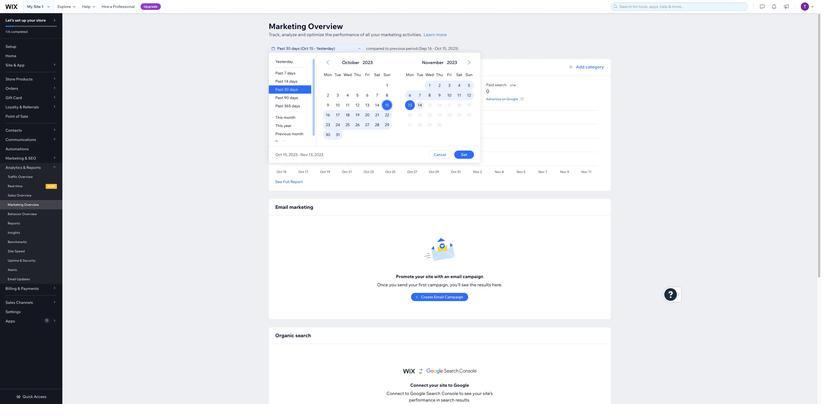 Task type: vqa. For each thing, say whether or not it's contained in the screenshot.
Site associated with Site Speed
yes



Task type: describe. For each thing, give the bounding box(es) containing it.
to left search
[[405, 391, 410, 396]]

22
[[385, 113, 389, 117]]

email inside "create email campaign" button
[[434, 295, 444, 300]]

paid social
[[434, 82, 453, 87]]

1 horizontal spatial email marketing
[[381, 82, 409, 87]]

0 vertical spatial 5
[[468, 83, 471, 88]]

24
[[336, 122, 340, 127]]

mon for 2
[[324, 72, 332, 77]]

an inside promote your site with an email campaign once you send your first campaign, you'll see the results here.
[[445, 274, 450, 279]]

see inside promote your site with an email campaign once you send your first campaign, you'll see the results here.
[[462, 282, 469, 287]]

1/6
[[5, 30, 10, 34]]

18
[[346, 113, 350, 117]]

2 vertical spatial marketing
[[290, 204, 314, 210]]

sale
[[20, 114, 28, 119]]

thu for 9
[[436, 72, 443, 77]]

behavior
[[8, 212, 21, 216]]

1 horizontal spatial social
[[443, 82, 453, 87]]

1 8 from the left
[[386, 93, 388, 98]]

16 inside row
[[326, 113, 330, 117]]

0 horizontal spatial 5
[[357, 93, 359, 98]]

loyalty
[[5, 105, 19, 110]]

1 vertical spatial email marketing
[[276, 204, 314, 210]]

past 7 days
[[276, 71, 296, 76]]

cancel
[[434, 152, 446, 157]]

sun for 8
[[384, 72, 391, 77]]

15
[[385, 103, 389, 108]]

updates
[[17, 277, 30, 281]]

sat for 11
[[457, 72, 463, 77]]

0 vertical spatial 9
[[439, 93, 441, 98]]

sales channels button
[[0, 298, 62, 307]]

days for past 90 days
[[290, 95, 298, 100]]

contacts button
[[0, 126, 62, 135]]

console
[[442, 391, 459, 396]]

this for this year
[[276, 123, 283, 128]]

sales overview
[[8, 193, 32, 197]]

quick
[[23, 394, 33, 399]]

set
[[461, 152, 468, 157]]

1 horizontal spatial 2
[[439, 83, 441, 88]]

benchmarks
[[8, 240, 27, 244]]

set
[[15, 18, 21, 23]]

all
[[366, 32, 370, 37]]

0 horizontal spatial category
[[315, 65, 334, 70]]

on for paid social
[[450, 97, 454, 101]]

0 horizontal spatial 11
[[346, 103, 350, 108]]

2023 left nov
[[289, 152, 298, 157]]

past for past 30 days
[[276, 87, 283, 92]]

wed for 8
[[426, 72, 434, 77]]

search for organic search 0
[[291, 82, 303, 87]]

campaign inside promote your site with an email campaign once you send your first campaign, you'll see the results here.
[[463, 274, 484, 279]]

row containing 16
[[323, 110, 392, 120]]

hire a professional link
[[98, 0, 138, 13]]

utm for paid search
[[511, 84, 516, 87]]

seo for marketing & seo
[[28, 156, 36, 161]]

marketing inside marketing overview track, analyze and optimize the performance of all your marketing activities. learn more
[[381, 32, 402, 37]]

1 row group from the left
[[317, 80, 399, 146]]

track,
[[269, 32, 281, 37]]

your up first
[[416, 274, 425, 279]]

1 vertical spatial -
[[299, 152, 300, 157]]

point of sale link
[[0, 112, 62, 121]]

create email campaign button
[[412, 293, 469, 301]]

performance inside connect your site to google connect to google search console to see your site's performance in search results.
[[409, 397, 436, 403]]

paid for paid social
[[434, 82, 442, 87]]

1 vertical spatial 4
[[347, 93, 349, 98]]

row containing 6
[[405, 90, 474, 100]]

site & app
[[5, 63, 25, 68]]

1 right the my
[[42, 4, 44, 9]]

create for create a social post
[[328, 97, 339, 101]]

advertise on social media link
[[434, 96, 480, 101]]

gift
[[5, 95, 12, 100]]

this year
[[276, 123, 292, 128]]

1 13 from the left
[[366, 103, 370, 108]]

add category button
[[568, 64, 605, 70]]

site inside manage site seo link
[[289, 97, 294, 101]]

tue for 7
[[417, 72, 423, 77]]

sales overview link
[[0, 191, 62, 200]]

mon for 6
[[406, 72, 414, 77]]

1 vertical spatial 10
[[336, 103, 340, 108]]

cancel button
[[429, 151, 451, 159]]

1 horizontal spatial oct
[[435, 46, 442, 51]]

2023 down compared
[[363, 60, 373, 65]]

1 vertical spatial 9
[[327, 103, 329, 108]]

your left first
[[409, 282, 418, 287]]

reports link
[[0, 219, 62, 228]]

utm for paid social
[[456, 84, 462, 87]]

results.
[[456, 397, 471, 403]]

alert containing november
[[421, 59, 459, 66]]

row containing 9
[[323, 100, 392, 110]]

0 vertical spatial 30
[[284, 87, 289, 92]]

period
[[406, 46, 418, 51]]

behavior overview
[[8, 212, 37, 216]]

wed for 4
[[344, 72, 352, 77]]

card
[[13, 95, 22, 100]]

your inside marketing overview track, analyze and optimize the performance of all your marketing activities. learn more
[[371, 32, 380, 37]]

past 14 days
[[276, 79, 298, 84]]

help
[[82, 4, 91, 9]]

my
[[27, 4, 33, 9]]

month for previous month
[[292, 131, 304, 136]]

Search for tools, apps, help & more... field
[[618, 3, 747, 10]]

0 horizontal spatial google
[[411, 391, 426, 396]]

alerts
[[8, 268, 17, 272]]

days for past 365 days
[[292, 103, 300, 108]]

overview for traffic overview
[[18, 175, 33, 179]]

days for past 30 days
[[290, 87, 298, 92]]

full
[[283, 179, 290, 184]]

you'll
[[450, 282, 461, 287]]

0 vertical spatial google
[[507, 97, 518, 101]]

orders
[[5, 86, 18, 91]]

sat for 7
[[374, 72, 380, 77]]

1 vertical spatial 12
[[356, 103, 360, 108]]

2 horizontal spatial 14
[[418, 103, 422, 108]]

days for past 7 days
[[287, 71, 296, 76]]

settings
[[5, 309, 21, 314]]

0 vertical spatial -
[[433, 46, 434, 51]]

overview for marketing overview
[[24, 203, 39, 207]]

0 horizontal spatial an
[[392, 97, 396, 101]]

previous month
[[276, 131, 304, 136]]

0 vertical spatial 4
[[458, 83, 461, 88]]

17
[[336, 113, 340, 117]]

organic search
[[276, 332, 311, 339]]

of inside point of sale link
[[16, 114, 19, 119]]

marketing overview link
[[0, 200, 62, 209]]

paid search
[[487, 82, 507, 87]]

settings link
[[0, 307, 62, 317]]

of inside marketing overview track, analyze and optimize the performance of all your marketing activities. learn more
[[361, 32, 365, 37]]

organic for organic search
[[276, 332, 295, 339]]

2023 down 2023)
[[447, 60, 457, 65]]

fri for 10
[[447, 72, 452, 77]]

completed
[[11, 30, 28, 34]]

3 0 from the left
[[487, 88, 490, 94]]

create a social post link
[[328, 96, 365, 101]]

1 horizontal spatial 7
[[376, 93, 379, 98]]

email updates
[[8, 277, 30, 281]]

overview for behavior overview
[[22, 212, 37, 216]]

past 30 days
[[276, 87, 298, 92]]

store
[[36, 18, 46, 23]]

0 vertical spatial 15,
[[443, 46, 448, 51]]

the inside marketing overview track, analyze and optimize the performance of all your marketing activities. learn more
[[326, 32, 332, 37]]

traffic
[[301, 65, 314, 70]]

site for site & app
[[5, 63, 13, 68]]

0 horizontal spatial 7
[[284, 71, 286, 76]]

let's
[[5, 18, 14, 23]]

quick access button
[[16, 394, 46, 399]]

sun for 12
[[466, 72, 473, 77]]

real-time
[[8, 184, 22, 188]]

with
[[435, 274, 444, 279]]

referrals
[[23, 105, 39, 110]]

90
[[284, 95, 289, 100]]

explore
[[57, 4, 71, 9]]

reports inside 'dropdown button'
[[26, 165, 41, 170]]

1 horizontal spatial 3
[[449, 83, 451, 88]]

in
[[437, 397, 440, 403]]

1 horizontal spatial connect
[[411, 382, 429, 388]]

analytics & reports
[[5, 165, 41, 170]]

november
[[422, 60, 444, 65]]

alerts link
[[0, 265, 62, 275]]

payments
[[21, 286, 39, 291]]

marketing for marketing overview
[[8, 203, 23, 207]]

search for paid search
[[495, 82, 507, 87]]

1 horizontal spatial 10
[[448, 93, 452, 98]]

1 inside sidebar element
[[46, 319, 47, 322]]

& for analytics
[[23, 165, 26, 170]]

& for loyalty
[[19, 105, 22, 110]]

1 vertical spatial google
[[454, 382, 469, 388]]

previous for previous month
[[276, 131, 291, 136]]

uptime
[[8, 258, 19, 263]]

the inside promote your site with an email campaign once you send your first campaign, you'll see the results here.
[[470, 282, 477, 287]]

0 horizontal spatial 3
[[337, 93, 339, 98]]

october
[[342, 60, 360, 65]]

sales channels
[[5, 300, 33, 305]]

overview for marketing overview track, analyze and optimize the performance of all your marketing activities. learn more
[[308, 21, 343, 31]]

add
[[577, 64, 585, 70]]

loyalty & referrals button
[[0, 102, 62, 112]]

oct 15, 2023 - nov 13, 2023
[[276, 152, 323, 157]]

behavior overview link
[[0, 209, 62, 219]]

manage site seo link
[[276, 96, 309, 101]]

1 horizontal spatial 11
[[458, 93, 461, 98]]

to up "results."
[[460, 391, 464, 396]]

2 horizontal spatial 7
[[419, 93, 421, 98]]

your up search
[[430, 382, 439, 388]]

2023)
[[449, 46, 459, 51]]

0 inside organic search 0
[[276, 88, 279, 94]]

social for advertise on social media
[[454, 97, 463, 101]]



Task type: locate. For each thing, give the bounding box(es) containing it.
1 horizontal spatial of
[[361, 32, 365, 37]]

past left 90
[[276, 95, 283, 100]]

communications
[[5, 137, 36, 142]]

my site 1
[[27, 4, 44, 9]]

1 6 from the left
[[366, 93, 369, 98]]

advertise for social
[[434, 97, 449, 101]]

setup
[[5, 44, 16, 49]]

create for create an email campaign
[[381, 97, 391, 101]]

14
[[284, 79, 289, 84], [375, 103, 380, 108], [418, 103, 422, 108]]

1 grid from the left
[[317, 53, 399, 146]]

3 left post
[[337, 93, 339, 98]]

2 thu from the left
[[436, 72, 443, 77]]

social left media
[[454, 97, 463, 101]]

1 previous from the top
[[276, 131, 291, 136]]

9 down create a social post at the left of page
[[327, 103, 329, 108]]

2 this from the top
[[276, 123, 283, 128]]

sat up advertise on social media "link"
[[457, 72, 463, 77]]

11 down create a social post link on the left
[[346, 103, 350, 108]]

& for site
[[14, 63, 16, 68]]

2 mon tue wed thu from the left
[[406, 72, 443, 77]]

2 vertical spatial google
[[411, 391, 426, 396]]

& inside popup button
[[18, 286, 20, 291]]

row containing 13
[[405, 100, 474, 110]]

10 down paid social
[[448, 93, 452, 98]]

sales for sales channels
[[5, 300, 15, 305]]

organic inside organic search 0
[[276, 82, 290, 87]]

grid containing november
[[399, 53, 481, 146]]

1 vertical spatial see
[[465, 391, 472, 396]]

email marketing up create an email campaign at the top of the page
[[381, 82, 409, 87]]

create down first
[[421, 295, 434, 300]]

communications button
[[0, 135, 62, 144]]

2 previous from the top
[[276, 140, 291, 145]]

2 wed from the left
[[426, 72, 434, 77]]

let's set up your store
[[5, 18, 46, 23]]

2 fri from the left
[[447, 72, 452, 77]]

site left the with
[[426, 274, 434, 279]]

category
[[586, 64, 605, 70], [315, 65, 334, 70]]

21
[[375, 113, 379, 117]]

0 vertical spatial oct
[[435, 46, 442, 51]]

uptime & security
[[8, 258, 36, 263]]

create up 17
[[328, 97, 339, 101]]

mon tue wed thu for 7
[[406, 72, 443, 77]]

overview for sales overview
[[17, 193, 32, 197]]

up
[[21, 18, 26, 23]]

0 horizontal spatial connect
[[387, 391, 404, 396]]

performance inside marketing overview track, analyze and optimize the performance of all your marketing activities. learn more
[[333, 32, 360, 37]]

row containing 1
[[405, 80, 474, 90]]

create for create email campaign
[[421, 295, 434, 300]]

past for past 90 days
[[276, 95, 283, 100]]

social for create a social post
[[342, 97, 351, 101]]

alert containing october
[[341, 59, 375, 66]]

paid up advertise on google
[[487, 82, 495, 87]]

campaign right the sunday, october 15, 2023 cell
[[405, 97, 421, 101]]

2 organic from the top
[[276, 332, 295, 339]]

0 vertical spatial email marketing
[[381, 82, 409, 87]]

13 down create an email campaign link
[[408, 103, 412, 108]]

advertise down paid social
[[434, 97, 449, 101]]

0 horizontal spatial thu
[[354, 72, 361, 77]]

professional
[[113, 4, 135, 9]]

1 vertical spatial an
[[445, 274, 450, 279]]

0 horizontal spatial 16
[[326, 113, 330, 117]]

sunday, october 15, 2023 cell
[[382, 100, 392, 110]]

row containing 30
[[323, 130, 392, 140]]

& inside "popup button"
[[14, 63, 16, 68]]

0 vertical spatial connect
[[411, 382, 429, 388]]

past down sessions
[[276, 71, 283, 76]]

0 horizontal spatial 15,
[[283, 152, 288, 157]]

& inside 'dropdown button'
[[23, 165, 26, 170]]

help button
[[79, 0, 98, 13]]

0 horizontal spatial of
[[16, 114, 19, 119]]

connect
[[411, 382, 429, 388], [387, 391, 404, 396]]

0 vertical spatial reports
[[26, 165, 41, 170]]

upgrade button
[[141, 3, 161, 10]]

1 horizontal spatial 8
[[429, 93, 431, 98]]

9 down paid social
[[439, 93, 441, 98]]

email inside email updates 'link'
[[8, 277, 16, 281]]

marketing
[[269, 21, 307, 31], [5, 156, 24, 161], [8, 203, 23, 207]]

1 thu from the left
[[354, 72, 361, 77]]

overview up optimize
[[308, 21, 343, 31]]

sales for sales overview
[[8, 193, 16, 197]]

previous
[[390, 46, 405, 51]]

14 up "past 30 days"
[[284, 79, 289, 84]]

tue down the november
[[417, 72, 423, 77]]

store products button
[[0, 74, 62, 84]]

email inside promote your site with an email campaign once you send your first campaign, you'll see the results here.
[[451, 274, 462, 279]]

0 vertical spatial of
[[361, 32, 365, 37]]

once
[[377, 282, 388, 287]]

10 down create a social post at the left of page
[[336, 103, 340, 108]]

1 mon tue wed thu from the left
[[324, 72, 361, 77]]

1 fri from the left
[[365, 72, 370, 77]]

thu down october on the top left of the page
[[354, 72, 361, 77]]

overview inside marketing overview track, analyze and optimize the performance of all your marketing activities. learn more
[[308, 21, 343, 31]]

days right 90
[[290, 95, 298, 100]]

a
[[110, 4, 112, 9], [339, 97, 341, 101]]

upgrade
[[144, 4, 158, 8]]

row
[[323, 67, 392, 80], [405, 67, 474, 80], [405, 80, 474, 90], [323, 90, 392, 100], [405, 90, 474, 100], [323, 100, 392, 110], [405, 100, 474, 110], [323, 110, 392, 120], [405, 110, 474, 120], [323, 120, 392, 130], [405, 120, 474, 130], [323, 130, 392, 140]]

previous for previous year
[[276, 140, 291, 145]]

store products
[[5, 77, 33, 82]]

1 vertical spatial month
[[292, 131, 304, 136]]

1 on from the left
[[450, 97, 454, 101]]

this down this month
[[276, 123, 283, 128]]

1 0 from the left
[[276, 88, 279, 94]]

month for this month
[[284, 115, 296, 120]]

fri
[[365, 72, 370, 77], [447, 72, 452, 77]]

28
[[375, 122, 380, 127]]

marketing for marketing overview track, analyze and optimize the performance of all your marketing activities. learn more
[[269, 21, 307, 31]]

create email campaign
[[421, 295, 464, 300]]

0 vertical spatial marketing
[[381, 32, 402, 37]]

email down alerts on the left bottom of page
[[8, 277, 16, 281]]

1 vertical spatial marketing
[[5, 156, 24, 161]]

billing & payments
[[5, 286, 39, 291]]

mon tue wed thu down october on the top left of the page
[[324, 72, 361, 77]]

& inside dropdown button
[[19, 105, 22, 110]]

alert
[[341, 59, 375, 66], [421, 59, 459, 66]]

site for site speed
[[8, 249, 14, 253]]

1 utm from the left
[[456, 84, 462, 87]]

0 vertical spatial year
[[284, 123, 292, 128]]

sales
[[8, 193, 16, 197], [5, 300, 15, 305]]

0 vertical spatial 16
[[428, 46, 432, 51]]

past up manage
[[276, 87, 283, 92]]

your inside sidebar element
[[27, 18, 35, 23]]

1 vertical spatial organic
[[276, 332, 295, 339]]

marketing inside marketing overview track, analyze and optimize the performance of all your marketing activities. learn more
[[269, 21, 307, 31]]

point
[[5, 114, 15, 119]]

see full report button
[[276, 179, 303, 184]]

0 horizontal spatial paid
[[434, 82, 442, 87]]

1 alert from the left
[[341, 59, 375, 66]]

the left 'results'
[[470, 282, 477, 287]]

2 paid from the left
[[487, 82, 495, 87]]

app
[[17, 63, 25, 68]]

1 horizontal spatial site
[[426, 274, 434, 279]]

0 horizontal spatial advertise
[[434, 97, 449, 101]]

& for billing
[[18, 286, 20, 291]]

seo right 90
[[295, 97, 302, 101]]

search inside organic search 0
[[291, 82, 303, 87]]

year
[[284, 123, 292, 128], [292, 140, 300, 145]]

0 horizontal spatial sat
[[374, 72, 380, 77]]

overview inside "link"
[[24, 203, 39, 207]]

search for organic search
[[296, 332, 311, 339]]

0 vertical spatial a
[[110, 4, 112, 9]]

products
[[16, 77, 33, 82]]

seo for manage site seo
[[295, 97, 302, 101]]

sales inside popup button
[[5, 300, 15, 305]]

social up the advertise on social media
[[443, 82, 453, 87]]

1 horizontal spatial 13
[[408, 103, 412, 108]]

social inside "link"
[[454, 97, 463, 101]]

1/6 completed
[[5, 30, 28, 34]]

2 row group from the left
[[399, 80, 481, 146]]

20
[[365, 113, 370, 117]]

0 vertical spatial marketing
[[269, 21, 307, 31]]

2 13 from the left
[[408, 103, 412, 108]]

seo down automations link
[[28, 156, 36, 161]]

0 horizontal spatial campaign
[[405, 97, 421, 101]]

0 horizontal spatial -
[[299, 152, 300, 157]]

0 horizontal spatial 0
[[276, 88, 279, 94]]

site for connect your site to google connect to google search console to see your site's performance in search results.
[[440, 382, 448, 388]]

3 up the advertise on social media
[[449, 83, 451, 88]]

1 vertical spatial reports
[[8, 221, 20, 225]]

advertise inside "link"
[[434, 97, 449, 101]]

3 past from the top
[[276, 87, 283, 92]]

30 down 23
[[326, 132, 330, 137]]

0 horizontal spatial email
[[396, 97, 405, 101]]

2 up the advertise on social media
[[439, 83, 441, 88]]

oct down previous year
[[276, 152, 282, 157]]

1 vertical spatial oct
[[276, 152, 282, 157]]

2 8 from the left
[[429, 93, 431, 98]]

thu for 5
[[354, 72, 361, 77]]

(sep
[[419, 46, 427, 51]]

site for promote your site with an email campaign once you send your first campaign, you'll see the results here.
[[426, 274, 434, 279]]

1 paid from the left
[[434, 82, 442, 87]]

6 up monday, november 13, 2023 cell
[[409, 93, 411, 98]]

seo inside manage site seo link
[[295, 97, 302, 101]]

thu up paid social
[[436, 72, 443, 77]]

email updates link
[[0, 275, 62, 284]]

automations link
[[0, 144, 62, 154]]

google left search
[[411, 391, 426, 396]]

& for uptime
[[20, 258, 22, 263]]

optimize
[[307, 32, 325, 37]]

connect your site to google connect to google search console to see your site's performance in search results.
[[387, 382, 493, 403]]

past for past 7 days
[[276, 71, 283, 76]]

your left site's
[[473, 391, 482, 396]]

create an email campaign link
[[381, 96, 427, 101]]

on for paid search
[[502, 97, 506, 101]]

reports
[[26, 165, 41, 170], [8, 221, 20, 225]]

& inside dropdown button
[[25, 156, 27, 161]]

access
[[34, 394, 46, 399]]

month up this year
[[284, 115, 296, 120]]

see inside connect your site to google connect to google search console to see your site's performance in search results.
[[465, 391, 472, 396]]

overview down the analytics & reports
[[18, 175, 33, 179]]

search
[[427, 391, 441, 396]]

5 past from the top
[[276, 103, 283, 108]]

1 advertise from the left
[[434, 97, 449, 101]]

row group
[[317, 80, 399, 146], [399, 80, 481, 146]]

1 past from the top
[[276, 71, 283, 76]]

billing & payments button
[[0, 284, 62, 293]]

see
[[276, 179, 283, 184]]

site inside connect your site to google connect to google search console to see your site's performance in search results.
[[440, 382, 448, 388]]

2 utm from the left
[[511, 84, 516, 87]]

sales up settings
[[5, 300, 15, 305]]

1 vertical spatial sales
[[5, 300, 15, 305]]

paid up the advertise on social media
[[434, 82, 442, 87]]

the right optimize
[[326, 32, 332, 37]]

5 up 19
[[357, 93, 359, 98]]

more
[[437, 32, 447, 37]]

an
[[392, 97, 396, 101], [445, 274, 450, 279]]

1 vertical spatial site
[[426, 274, 434, 279]]

google down paid search
[[507, 97, 518, 101]]

sat
[[374, 72, 380, 77], [457, 72, 463, 77]]

0 horizontal spatial utm
[[456, 84, 462, 87]]

1 horizontal spatial create
[[381, 97, 391, 101]]

compared to previous period (sep 16 - oct 15, 2023)
[[366, 46, 459, 51]]

paid
[[434, 82, 442, 87], [487, 82, 495, 87]]

previous year
[[276, 140, 300, 145]]

2 advertise from the left
[[487, 97, 502, 101]]

4 left post
[[347, 93, 349, 98]]

1 mon from the left
[[324, 72, 332, 77]]

create inside button
[[421, 295, 434, 300]]

marketing up analytics
[[5, 156, 24, 161]]

days for past 14 days
[[289, 79, 298, 84]]

grid containing october
[[317, 53, 399, 146]]

point of sale
[[5, 114, 28, 119]]

on inside "link"
[[450, 97, 454, 101]]

0 up create a social post at the left of page
[[328, 88, 331, 94]]

2023 right 13,
[[315, 152, 323, 157]]

fri for 6
[[365, 72, 370, 77]]

previous down previous month
[[276, 140, 291, 145]]

- right the "(sep"
[[433, 46, 434, 51]]

to up console
[[449, 382, 453, 388]]

marketing & seo button
[[0, 154, 62, 163]]

wed down the november
[[426, 72, 434, 77]]

0 horizontal spatial seo
[[28, 156, 36, 161]]

marketing inside "marketing overview" "link"
[[8, 203, 23, 207]]

search inside connect your site to google connect to google search console to see your site's performance in search results.
[[441, 397, 455, 403]]

category right add
[[586, 64, 605, 70]]

None field
[[276, 45, 356, 52]]

0 vertical spatial month
[[284, 115, 296, 120]]

grid
[[317, 53, 399, 146], [399, 53, 481, 146]]

0 horizontal spatial create
[[328, 97, 339, 101]]

a for professional
[[110, 4, 112, 9]]

mon down sessions by traffic category
[[324, 72, 332, 77]]

2 on from the left
[[502, 97, 506, 101]]

1 up create an email campaign at the top of the page
[[386, 83, 388, 88]]

1 horizontal spatial an
[[445, 274, 450, 279]]

mon tue wed thu for 3
[[324, 72, 361, 77]]

1 horizontal spatial thu
[[436, 72, 443, 77]]

1 horizontal spatial performance
[[409, 397, 436, 403]]

1 organic from the top
[[276, 82, 290, 87]]

year for previous year
[[292, 140, 300, 145]]

to left the previous
[[386, 46, 389, 51]]

1 horizontal spatial 4
[[458, 83, 461, 88]]

oct down 'learn more' link
[[435, 46, 442, 51]]

2 alert from the left
[[421, 59, 459, 66]]

1 horizontal spatial 15,
[[443, 46, 448, 51]]

site
[[34, 4, 41, 9], [5, 63, 13, 68], [8, 249, 14, 253]]

0 vertical spatial site
[[34, 4, 41, 9]]

2 mon from the left
[[406, 72, 414, 77]]

16 right the "(sep"
[[428, 46, 432, 51]]

1 horizontal spatial 30
[[326, 132, 330, 137]]

this for this month
[[276, 115, 283, 120]]

0 horizontal spatial 6
[[366, 93, 369, 98]]

0 horizontal spatial email marketing
[[276, 204, 314, 210]]

11 left media
[[458, 93, 461, 98]]

your right the all at the left of page
[[371, 32, 380, 37]]

0 vertical spatial see
[[462, 282, 469, 287]]

6 right post
[[366, 93, 369, 98]]

2 sat from the left
[[457, 72, 463, 77]]

utm up advertise on google link
[[511, 84, 516, 87]]

list box
[[269, 57, 316, 146]]

& right loyalty
[[19, 105, 22, 110]]

email down see
[[276, 204, 288, 210]]

0 vertical spatial seo
[[295, 97, 302, 101]]

1 vertical spatial the
[[470, 282, 477, 287]]

paid for paid search
[[487, 82, 495, 87]]

results
[[478, 282, 492, 287]]

email up 15
[[381, 82, 390, 87]]

0 vertical spatial 12
[[467, 93, 471, 98]]

marketing & seo
[[5, 156, 36, 161]]

0 horizontal spatial the
[[326, 32, 332, 37]]

26
[[355, 122, 360, 127]]

1 sun from the left
[[384, 72, 391, 77]]

1 vertical spatial a
[[339, 97, 341, 101]]

31
[[336, 132, 340, 137]]

marketing inside dropdown button
[[5, 156, 24, 161]]

promote
[[396, 274, 415, 279]]

2 tue from the left
[[417, 72, 423, 77]]

performance left the all at the left of page
[[333, 32, 360, 37]]

organic for organic search 0
[[276, 82, 290, 87]]

store
[[5, 77, 15, 82]]

your right up
[[27, 18, 35, 23]]

1 left paid social
[[429, 83, 431, 88]]

1 horizontal spatial 14
[[375, 103, 380, 108]]

1 horizontal spatial 9
[[439, 93, 441, 98]]

2
[[439, 83, 441, 88], [327, 93, 329, 98]]

monday, november 13, 2023 cell
[[405, 100, 415, 110]]

a right hire
[[110, 4, 112, 9]]

year for this year
[[284, 123, 292, 128]]

15, left 2023)
[[443, 46, 448, 51]]

27
[[365, 122, 370, 127]]

0 vertical spatial email
[[396, 97, 405, 101]]

days up manage site seo link
[[290, 87, 298, 92]]

nov
[[301, 152, 308, 157]]

16 left 17
[[326, 113, 330, 117]]

month up previous year
[[292, 131, 304, 136]]

month
[[284, 115, 296, 120], [292, 131, 304, 136]]

on down paid search
[[502, 97, 506, 101]]

0 horizontal spatial alert
[[341, 59, 375, 66]]

advertise on social media
[[434, 97, 474, 101]]

marketing up behavior
[[8, 203, 23, 207]]

row containing 2
[[323, 90, 392, 100]]

campaign
[[445, 295, 464, 300]]

0 vertical spatial 11
[[458, 93, 461, 98]]

sidebar element
[[0, 13, 62, 404]]

& for marketing
[[25, 156, 27, 161]]

8 up 15
[[386, 93, 388, 98]]

yesterday
[[276, 59, 293, 64]]

1 horizontal spatial 0
[[328, 88, 331, 94]]

1 sat from the left
[[374, 72, 380, 77]]

on down paid social
[[450, 97, 454, 101]]

past 90 days
[[276, 95, 298, 100]]

30 inside row
[[326, 132, 330, 137]]

sat down compared
[[374, 72, 380, 77]]

0 vertical spatial this
[[276, 115, 283, 120]]

0 horizontal spatial 12
[[356, 103, 360, 108]]

1 vertical spatial this
[[276, 123, 283, 128]]

activities.
[[403, 32, 422, 37]]

marketing for marketing & seo
[[5, 156, 24, 161]]

2 0 from the left
[[328, 88, 331, 94]]

4 past from the top
[[276, 95, 283, 100]]

past for past 365 days
[[276, 103, 283, 108]]

tue for 3
[[335, 72, 341, 77]]

marketing up the analyze
[[269, 21, 307, 31]]

overview up marketing overview
[[17, 193, 32, 197]]

0 vertical spatial sales
[[8, 193, 16, 197]]

reports up traffic overview link
[[26, 165, 41, 170]]

campaign
[[405, 97, 421, 101], [463, 274, 484, 279]]

0 horizontal spatial 2
[[327, 93, 329, 98]]

1 horizontal spatial paid
[[487, 82, 495, 87]]

row containing 23
[[323, 120, 392, 130]]

0 vertical spatial site
[[289, 97, 294, 101]]

previous down this year
[[276, 131, 291, 136]]

2 vertical spatial site
[[8, 249, 14, 253]]

of left sale
[[16, 114, 19, 119]]

13 inside cell
[[408, 103, 412, 108]]

sessions
[[276, 65, 294, 70]]

seo inside the marketing & seo dropdown button
[[28, 156, 36, 161]]

a for social
[[339, 97, 341, 101]]

1 tue from the left
[[335, 72, 341, 77]]

2 grid from the left
[[399, 53, 481, 146]]

- left nov
[[299, 152, 300, 157]]

days down by
[[287, 71, 296, 76]]

category inside the "add category" button
[[586, 64, 605, 70]]

here.
[[493, 282, 503, 287]]

5 up media
[[468, 83, 471, 88]]

1 vertical spatial marketing
[[391, 82, 409, 87]]

advertise for search
[[487, 97, 502, 101]]

social left post
[[342, 97, 351, 101]]

wed
[[344, 72, 352, 77], [426, 72, 434, 77]]

past for past 14 days
[[276, 79, 283, 84]]

2 past from the top
[[276, 79, 283, 84]]

list box containing yesterday
[[269, 57, 316, 146]]

sales down real-
[[8, 193, 16, 197]]

sessions by traffic category
[[276, 65, 334, 70]]

real-
[[8, 184, 15, 188]]

2 sun from the left
[[466, 72, 473, 77]]

post
[[351, 97, 358, 101]]

1 horizontal spatial sat
[[457, 72, 463, 77]]

tue up create a social post at the left of page
[[335, 72, 341, 77]]

site inside promote your site with an email campaign once you send your first campaign, you'll see the results here.
[[426, 274, 434, 279]]

thu
[[354, 72, 361, 77], [436, 72, 443, 77]]

0 vertical spatial organic
[[276, 82, 290, 87]]

email down campaign,
[[434, 295, 444, 300]]

0 horizontal spatial 9
[[327, 103, 329, 108]]

wed down october on the top left of the page
[[344, 72, 352, 77]]

overview down "marketing overview" "link"
[[22, 212, 37, 216]]

a left post
[[339, 97, 341, 101]]

0 horizontal spatial a
[[110, 4, 112, 9]]

365
[[284, 103, 291, 108]]

overview inside 'link'
[[22, 212, 37, 216]]

0 horizontal spatial 8
[[386, 93, 388, 98]]

1 vertical spatial connect
[[387, 391, 404, 396]]

1 wed from the left
[[344, 72, 352, 77]]

1 this from the top
[[276, 115, 283, 120]]

set button
[[455, 151, 474, 159]]

1 horizontal spatial year
[[292, 140, 300, 145]]

0 horizontal spatial 14
[[284, 79, 289, 84]]

2 6 from the left
[[409, 93, 411, 98]]

site inside "popup button"
[[5, 63, 13, 68]]

1 horizontal spatial mon
[[406, 72, 414, 77]]



